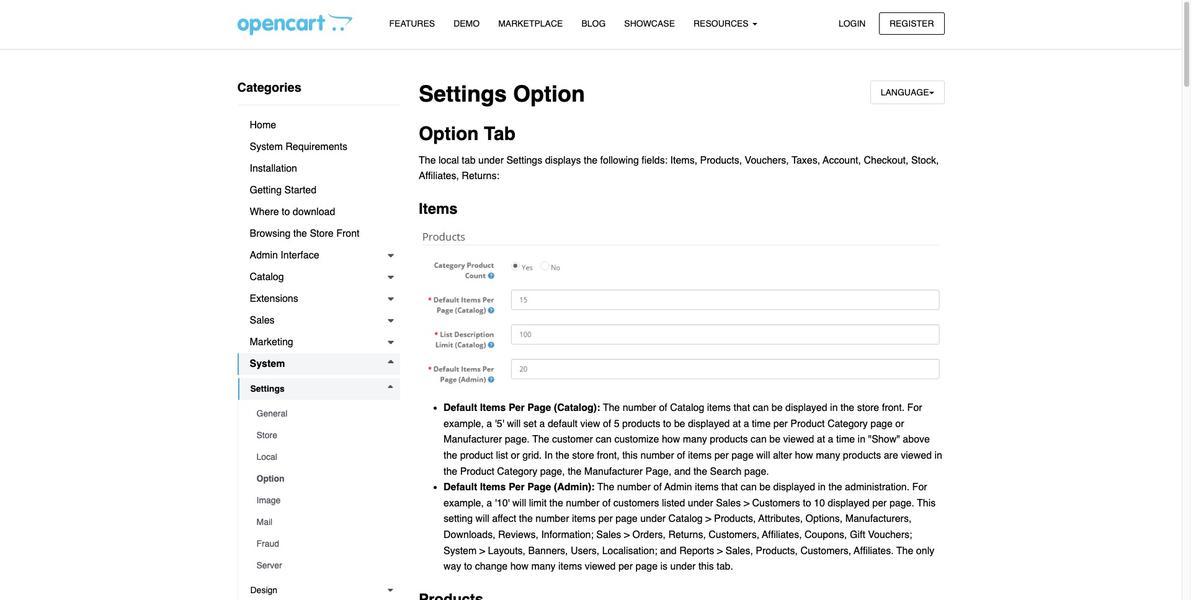 Task type: describe. For each thing, give the bounding box(es) containing it.
administration.
[[845, 482, 910, 493]]

0 horizontal spatial or
[[511, 451, 520, 462]]

the up (admin):
[[568, 466, 582, 478]]

will up downloads,
[[476, 514, 489, 525]]

orders,
[[633, 530, 666, 541]]

(catalog):
[[554, 403, 600, 414]]

list
[[496, 451, 508, 462]]

2 horizontal spatial option
[[513, 81, 585, 107]]

products, inside the local tab under settings displays the following fields: items, products, vouchers, taxes, account, checkout, stock, affiliates, returns:
[[700, 155, 742, 166]]

(admin):
[[554, 482, 595, 493]]

page. inside the number of admin items that can be displayed in the administration. for example, a '10' will limit the number of customers listed under sales > customers to 10 displayed per page. this setting will affect the number items per page under catalog > products, attributes, options, manufacturers, downloads, reviews, information; sales > orders, returns, customers, affiliates, coupons, gift vouchers; system > layouts, banners, users, localisation; and reports > sales, products, customers, affiliates. the only way to change how many items viewed per page is under this tab.
[[890, 498, 915, 509]]

alter
[[773, 451, 792, 462]]

installation link
[[237, 158, 400, 180]]

1 horizontal spatial viewed
[[783, 435, 814, 446]]

per up alter
[[774, 419, 788, 430]]

0 vertical spatial page.
[[505, 435, 530, 446]]

system link
[[237, 354, 400, 375]]

local
[[257, 452, 277, 462]]

checkout,
[[864, 155, 909, 166]]

way
[[444, 562, 461, 573]]

admin inside the number of admin items that can be displayed in the administration. for example, a '10' will limit the number of customers listed under sales > customers to 10 displayed per page. this setting will affect the number items per page under catalog > products, attributes, options, manufacturers, downloads, reviews, information; sales > orders, returns, customers, affiliates, coupons, gift vouchers; system > layouts, banners, users, localisation; and reports > sales, products, customers, affiliates. the only way to change how many items viewed per page is under this tab.
[[664, 482, 692, 493]]

server link
[[244, 555, 400, 577]]

vouchers,
[[745, 155, 789, 166]]

under right listed
[[688, 498, 713, 509]]

categories
[[237, 81, 301, 95]]

customize
[[615, 435, 659, 446]]

limit
[[529, 498, 547, 509]]

admin interface link
[[237, 245, 400, 267]]

'10'
[[495, 498, 510, 509]]

the number of admin items that can be displayed in the administration. for example, a '10' will limit the number of customers listed under sales > customers to 10 displayed per page. this setting will affect the number items per page under catalog > products, attributes, options, manufacturers, downloads, reviews, information; sales > orders, returns, customers, affiliates, coupons, gift vouchers; system > layouts, banners, users, localisation; and reports > sales, products, customers, affiliates. the only way to change how many items viewed per page is under this tab.
[[444, 482, 936, 573]]

front.
[[882, 403, 905, 414]]

per up manufacturers,
[[873, 498, 887, 509]]

this inside the number of catalog items that can be displayed in the store front. for example, a '5' will set a default view of 5 products to be displayed at a time per product category page or manufacturer page. the customer can customize how many products can be viewed at a time in "show" above the product list or grid. in the store front, this number of items per page will alter how many products are viewed in the product category page, the manufacturer page, and the search page.
[[622, 451, 638, 462]]

design link
[[238, 580, 400, 601]]

home link
[[237, 115, 400, 137]]

of left customers
[[603, 498, 611, 509]]

download
[[293, 207, 335, 218]]

sales link
[[237, 310, 400, 332]]

this inside the number of admin items that can be displayed in the administration. for example, a '10' will limit the number of customers listed under sales > customers to 10 displayed per page. this setting will affect the number items per page under catalog > products, attributes, options, manufacturers, downloads, reviews, information; sales > orders, returns, customers, affiliates, coupons, gift vouchers; system > layouts, banners, users, localisation; and reports > sales, products, customers, affiliates. the only way to change how many items viewed per page is under this tab.
[[699, 562, 714, 573]]

browsing the store front link
[[237, 223, 400, 245]]

page up search
[[732, 451, 754, 462]]

1 horizontal spatial time
[[836, 435, 855, 446]]

example, inside the number of admin items that can be displayed in the administration. for example, a '10' will limit the number of customers listed under sales > customers to 10 displayed per page. this setting will affect the number items per page under catalog > products, attributes, options, manufacturers, downloads, reviews, information; sales > orders, returns, customers, affiliates, coupons, gift vouchers; system > layouts, banners, users, localisation; and reports > sales, products, customers, affiliates. the only way to change how many items viewed per page is under this tab.
[[444, 498, 484, 509]]

0 horizontal spatial category
[[497, 466, 538, 478]]

will right '5'
[[507, 419, 521, 430]]

returns:
[[462, 171, 499, 182]]

that for products
[[734, 403, 750, 414]]

and inside the number of catalog items that can be displayed in the store front. for example, a '5' will set a default view of 5 products to be displayed at a time per product category page or manufacturer page. the customer can customize how many products can be viewed at a time in "show" above the product list or grid. in the store front, this number of items per page will alter how many products are viewed in the product category page, the manufacturer page, and the search page.
[[674, 466, 691, 478]]

the left front.
[[841, 403, 855, 414]]

mail link
[[244, 512, 400, 534]]

reports
[[680, 546, 714, 557]]

0 vertical spatial catalog
[[250, 272, 284, 283]]

the up reviews,
[[519, 514, 533, 525]]

page for set
[[528, 403, 551, 414]]

manufacturers,
[[846, 514, 912, 525]]

stock,
[[912, 155, 939, 166]]

number down limit in the bottom left of the page
[[536, 514, 569, 525]]

will down default items per page (admin):
[[513, 498, 526, 509]]

tab
[[462, 155, 476, 166]]

to inside the number of catalog items that can be displayed in the store front. for example, a '5' will set a default view of 5 products to be displayed at a time per product category page or manufacturer page. the customer can customize how many products can be viewed at a time in "show" above the product list or grid. in the store front, this number of items per page will alter how many products are viewed in the product category page, the manufacturer page, and the search page.
[[663, 419, 672, 430]]

> left customers
[[744, 498, 750, 509]]

in inside the number of admin items that can be displayed in the administration. for example, a '10' will limit the number of customers listed under sales > customers to 10 displayed per page. this setting will affect the number items per page under catalog > products, attributes, options, manufacturers, downloads, reviews, information; sales > orders, returns, customers, affiliates, coupons, gift vouchers; system > layouts, banners, users, localisation; and reports > sales, products, customers, affiliates. the only way to change how many items viewed per page is under this tab.
[[818, 482, 826, 493]]

mail
[[257, 518, 273, 527]]

> up change
[[480, 546, 485, 557]]

vouchers;
[[868, 530, 912, 541]]

resources link
[[684, 13, 767, 35]]

features
[[389, 19, 435, 29]]

the up options,
[[829, 482, 842, 493]]

returns,
[[669, 530, 706, 541]]

0 horizontal spatial products
[[622, 419, 660, 430]]

1 vertical spatial products,
[[714, 514, 756, 525]]

the up setting
[[444, 466, 457, 478]]

design
[[250, 586, 277, 596]]

to right "way"
[[464, 562, 472, 573]]

in
[[545, 451, 553, 462]]

page up "show" at the right of the page
[[871, 419, 893, 430]]

the left product at left
[[444, 451, 457, 462]]

10
[[814, 498, 825, 509]]

page,
[[540, 466, 565, 478]]

product
[[460, 451, 493, 462]]

1 vertical spatial page.
[[744, 466, 769, 478]]

> up localisation;
[[624, 530, 630, 541]]

options items image
[[419, 226, 945, 393]]

following
[[600, 155, 639, 166]]

1 vertical spatial products
[[710, 435, 748, 446]]

for inside the number of catalog items that can be displayed in the store front. for example, a '5' will set a default view of 5 products to be displayed at a time per product category page or manufacturer page. the customer can customize how many products can be viewed at a time in "show" above the product list or grid. in the store front, this number of items per page will alter how many products are viewed in the product category page, the manufacturer page, and the search page.
[[908, 403, 922, 414]]

settings for settings option
[[419, 81, 507, 107]]

per up the users,
[[599, 514, 613, 525]]

the number of catalog items that can be displayed in the store front. for example, a '5' will set a default view of 5 products to be displayed at a time per product category page or manufacturer page. the customer can customize how many products can be viewed at a time in "show" above the product list or grid. in the store front, this number of items per page will alter how many products are viewed in the product category page, the manufacturer page, and the search page.
[[444, 403, 943, 478]]

0 vertical spatial or
[[896, 419, 904, 430]]

items for the number of catalog items that can be displayed in the store front. for example, a '5' will set a default view of 5 products to be displayed at a time per product category page or manufacturer page. the customer can customize how many products can be viewed at a time in "show" above the product list or grid. in the store front, this number of items per page will alter how many products are viewed in the product category page, the manufacturer page, and the search page.
[[480, 403, 506, 414]]

interface
[[281, 250, 319, 261]]

per up search
[[715, 451, 729, 462]]

a inside the number of admin items that can be displayed in the administration. for example, a '10' will limit the number of customers listed under sales > customers to 10 displayed per page. this setting will affect the number items per page under catalog > products, attributes, options, manufacturers, downloads, reviews, information; sales > orders, returns, customers, affiliates, coupons, gift vouchers; system > layouts, banners, users, localisation; and reports > sales, products, customers, affiliates. the only way to change how many items viewed per page is under this tab.
[[487, 498, 492, 509]]

listed
[[662, 498, 685, 509]]

number up customize
[[623, 403, 656, 414]]

number up customers
[[617, 482, 651, 493]]

of up listed
[[677, 451, 685, 462]]

per down localisation;
[[619, 562, 633, 573]]

option link
[[244, 468, 400, 490]]

that for products,
[[722, 482, 738, 493]]

in left "show" at the right of the page
[[858, 435, 866, 446]]

for inside the number of admin items that can be displayed in the administration. for example, a '10' will limit the number of customers listed under sales > customers to 10 displayed per page. this setting will affect the number items per page under catalog > products, attributes, options, manufacturers, downloads, reviews, information; sales > orders, returns, customers, affiliates, coupons, gift vouchers; system > layouts, banners, users, localisation; and reports > sales, products, customers, affiliates. the only way to change how many items viewed per page is under this tab.
[[913, 482, 927, 493]]

under inside the local tab under settings displays the following fields: items, products, vouchers, taxes, account, checkout, stock, affiliates, returns:
[[478, 155, 504, 166]]

0 vertical spatial items
[[419, 200, 458, 218]]

image
[[257, 496, 281, 506]]

per for limit
[[509, 482, 525, 493]]

the right in
[[556, 451, 570, 462]]

in right are
[[935, 451, 943, 462]]

showcase link
[[615, 13, 684, 35]]

affiliates, inside the number of admin items that can be displayed in the administration. for example, a '10' will limit the number of customers listed under sales > customers to 10 displayed per page. this setting will affect the number items per page under catalog > products, attributes, options, manufacturers, downloads, reviews, information; sales > orders, returns, customers, affiliates, coupons, gift vouchers; system > layouts, banners, users, localisation; and reports > sales, products, customers, affiliates. the only way to change how many items viewed per page is under this tab.
[[762, 530, 802, 541]]

marketing
[[250, 337, 293, 348]]

resources
[[694, 19, 751, 29]]

system requirements link
[[237, 137, 400, 158]]

front
[[336, 228, 360, 240]]

1 horizontal spatial product
[[791, 419, 825, 430]]

coupons,
[[805, 530, 847, 541]]

settings option
[[419, 81, 585, 107]]

1 horizontal spatial many
[[683, 435, 707, 446]]

attributes,
[[759, 514, 803, 525]]

catalog link
[[237, 267, 400, 289]]

number down (admin):
[[566, 498, 600, 509]]

page down customers
[[616, 514, 638, 525]]

layouts,
[[488, 546, 526, 557]]

marketplace link
[[489, 13, 572, 35]]

settings inside the local tab under settings displays the following fields: items, products, vouchers, taxes, account, checkout, stock, affiliates, returns:
[[507, 155, 542, 166]]

localisation;
[[602, 546, 658, 557]]

information;
[[541, 530, 594, 541]]

language button
[[870, 81, 945, 104]]

example, inside the number of catalog items that can be displayed in the store front. for example, a '5' will set a default view of 5 products to be displayed at a time per product category page or manufacturer page. the customer can customize how many products can be viewed at a time in "show" above the product list or grid. in the store front, this number of items per page will alter how many products are viewed in the product category page, the manufacturer page, and the search page.
[[444, 419, 484, 430]]

image link
[[244, 490, 400, 512]]

options,
[[806, 514, 843, 525]]

displayed up search
[[688, 419, 730, 430]]

page,
[[646, 466, 672, 478]]

0 horizontal spatial product
[[460, 466, 494, 478]]

sales inside sales link
[[250, 315, 275, 326]]

setting
[[444, 514, 473, 525]]

1 vertical spatial many
[[816, 451, 840, 462]]

where to download link
[[237, 202, 400, 223]]



Task type: locate. For each thing, give the bounding box(es) containing it.
0 vertical spatial default
[[444, 403, 477, 414]]

option for option tab
[[419, 123, 479, 145]]

and up is
[[660, 546, 677, 557]]

the left search
[[694, 466, 708, 478]]

products, right items,
[[700, 155, 742, 166]]

> up returns,
[[706, 514, 711, 525]]

settings up general
[[250, 384, 285, 394]]

admin
[[250, 250, 278, 261], [664, 482, 692, 493]]

products, down attributes,
[[756, 546, 798, 557]]

0 horizontal spatial affiliates,
[[419, 171, 459, 182]]

only
[[916, 546, 935, 557]]

items down the local
[[419, 200, 458, 218]]

system for system requirements
[[250, 141, 283, 153]]

2 vertical spatial viewed
[[585, 562, 616, 573]]

0 horizontal spatial page.
[[505, 435, 530, 446]]

the
[[419, 155, 436, 166], [603, 403, 620, 414], [532, 435, 549, 446], [598, 482, 615, 493], [897, 546, 914, 557]]

1 vertical spatial store
[[572, 451, 594, 462]]

customer
[[552, 435, 593, 446]]

displays
[[545, 155, 581, 166]]

default items per page (admin):
[[444, 482, 595, 493]]

getting started link
[[237, 180, 400, 202]]

0 horizontal spatial admin
[[250, 250, 278, 261]]

for right front.
[[908, 403, 922, 414]]

the right limit in the bottom left of the page
[[550, 498, 563, 509]]

0 vertical spatial option
[[513, 81, 585, 107]]

0 vertical spatial viewed
[[783, 435, 814, 446]]

2 page from the top
[[528, 482, 551, 493]]

affiliates, inside the local tab under settings displays the following fields: items, products, vouchers, taxes, account, checkout, stock, affiliates, returns:
[[419, 171, 459, 182]]

0 vertical spatial affiliates,
[[419, 171, 459, 182]]

products up search
[[710, 435, 748, 446]]

server
[[257, 561, 282, 571]]

0 vertical spatial system
[[250, 141, 283, 153]]

customers, up sales,
[[709, 530, 760, 541]]

2 vertical spatial sales
[[597, 530, 621, 541]]

1 vertical spatial manufacturer
[[584, 466, 643, 478]]

set
[[524, 419, 537, 430]]

default for the number of admin items that can be displayed in the administration. for example, a '10' will limit the number of customers listed under sales > customers to 10 displayed per page. this setting will affect the number items per page under catalog > products, attributes, options, manufacturers, downloads, reviews, information; sales > orders, returns, customers, affiliates, coupons, gift vouchers; system > layouts, banners, users, localisation; and reports > sales, products, customers, affiliates. the only way to change how many items viewed per page is under this tab.
[[444, 482, 477, 493]]

2 vertical spatial items
[[480, 482, 506, 493]]

or right list
[[511, 451, 520, 462]]

users,
[[571, 546, 600, 557]]

items
[[419, 200, 458, 218], [480, 403, 506, 414], [480, 482, 506, 493]]

catalog
[[250, 272, 284, 283], [670, 403, 704, 414], [669, 514, 703, 525]]

downloads,
[[444, 530, 496, 541]]

store
[[310, 228, 334, 240], [257, 431, 277, 441]]

that
[[734, 403, 750, 414], [722, 482, 738, 493]]

page up limit in the bottom left of the page
[[528, 482, 551, 493]]

register
[[890, 18, 934, 28]]

default for the number of catalog items that can be displayed in the store front. for example, a '5' will set a default view of 5 products to be displayed at a time per product category page or manufacturer page. the customer can customize how many products can be viewed at a time in "show" above the product list or grid. in the store front, this number of items per page will alter how many products are viewed in the product category page, the manufacturer page, and the search page.
[[444, 403, 477, 414]]

under up returns:
[[478, 155, 504, 166]]

that inside the number of catalog items that can be displayed in the store front. for example, a '5' will set a default view of 5 products to be displayed at a time per product category page or manufacturer page. the customer can customize how many products can be viewed at a time in "show" above the product list or grid. in the store front, this number of items per page will alter how many products are viewed in the product category page, the manufacturer page, and the search page.
[[734, 403, 750, 414]]

0 vertical spatial how
[[662, 435, 680, 446]]

0 vertical spatial at
[[733, 419, 741, 430]]

page for the
[[528, 482, 551, 493]]

0 vertical spatial store
[[857, 403, 879, 414]]

"show"
[[868, 435, 900, 446]]

many down banners,
[[531, 562, 556, 573]]

displayed up customers
[[773, 482, 815, 493]]

0 vertical spatial store
[[310, 228, 334, 240]]

viewed inside the number of admin items that can be displayed in the administration. for example, a '10' will limit the number of customers listed under sales > customers to 10 displayed per page. this setting will affect the number items per page under catalog > products, attributes, options, manufacturers, downloads, reviews, information; sales > orders, returns, customers, affiliates, coupons, gift vouchers; system > layouts, banners, users, localisation; and reports > sales, products, customers, affiliates. the only way to change how many items viewed per page is under this tab.
[[585, 562, 616, 573]]

sales up "marketing"
[[250, 315, 275, 326]]

the up 5
[[603, 403, 620, 414]]

a
[[487, 419, 492, 430], [540, 419, 545, 430], [744, 419, 749, 430], [828, 435, 834, 446], [487, 498, 492, 509]]

at
[[733, 419, 741, 430], [817, 435, 825, 446]]

settings link
[[238, 379, 400, 400]]

or down front.
[[896, 419, 904, 430]]

1 horizontal spatial at
[[817, 435, 825, 446]]

store left front.
[[857, 403, 879, 414]]

are
[[884, 451, 898, 462]]

blog
[[582, 19, 606, 29]]

1 horizontal spatial manufacturer
[[584, 466, 643, 478]]

0 vertical spatial admin
[[250, 250, 278, 261]]

taxes,
[[792, 155, 820, 166]]

1 vertical spatial per
[[509, 482, 525, 493]]

1 horizontal spatial sales
[[597, 530, 621, 541]]

default up product at left
[[444, 403, 477, 414]]

1 horizontal spatial page.
[[744, 466, 769, 478]]

products, up sales,
[[714, 514, 756, 525]]

fraud
[[257, 539, 279, 549]]

the up 'interface'
[[293, 228, 307, 240]]

2 vertical spatial option
[[257, 474, 285, 484]]

1 example, from the top
[[444, 419, 484, 430]]

in left front.
[[830, 403, 838, 414]]

0 vertical spatial page
[[528, 403, 551, 414]]

2 example, from the top
[[444, 498, 484, 509]]

0 vertical spatial example,
[[444, 419, 484, 430]]

1 per from the top
[[509, 403, 525, 414]]

0 horizontal spatial option
[[257, 474, 285, 484]]

settings for settings 'link'
[[250, 384, 285, 394]]

the for returns:
[[419, 155, 436, 166]]

items for the number of admin items that can be displayed in the administration. for example, a '10' will limit the number of customers listed under sales > customers to 10 displayed per page. this setting will affect the number items per page under catalog > products, attributes, options, manufacturers, downloads, reviews, information; sales > orders, returns, customers, affiliates, coupons, gift vouchers; system > layouts, banners, users, localisation; and reports > sales, products, customers, affiliates. the only way to change how many items viewed per page is under this tab.
[[480, 482, 506, 493]]

0 vertical spatial many
[[683, 435, 707, 446]]

1 horizontal spatial store
[[310, 228, 334, 240]]

default
[[548, 419, 578, 430]]

2 vertical spatial products
[[843, 451, 881, 462]]

the inside the local tab under settings displays the following fields: items, products, vouchers, taxes, account, checkout, stock, affiliates, returns:
[[584, 155, 598, 166]]

sales,
[[726, 546, 753, 557]]

per for will
[[509, 403, 525, 414]]

1 vertical spatial settings
[[507, 155, 542, 166]]

default up setting
[[444, 482, 477, 493]]

1 vertical spatial example,
[[444, 498, 484, 509]]

the for limit
[[598, 482, 615, 493]]

to left '10'
[[803, 498, 811, 509]]

1 vertical spatial affiliates,
[[762, 530, 802, 541]]

banners,
[[528, 546, 568, 557]]

requirements
[[286, 141, 347, 153]]

the right (admin):
[[598, 482, 615, 493]]

option
[[513, 81, 585, 107], [419, 123, 479, 145], [257, 474, 285, 484]]

2 horizontal spatial products
[[843, 451, 881, 462]]

2 per from the top
[[509, 482, 525, 493]]

0 horizontal spatial manufacturer
[[444, 435, 502, 446]]

0 vertical spatial customers,
[[709, 530, 760, 541]]

the left only at the bottom right of page
[[897, 546, 914, 557]]

be inside the number of admin items that can be displayed in the administration. for example, a '10' will limit the number of customers listed under sales > customers to 10 displayed per page. this setting will affect the number items per page under catalog > products, attributes, options, manufacturers, downloads, reviews, information; sales > orders, returns, customers, affiliates, coupons, gift vouchers; system > layouts, banners, users, localisation; and reports > sales, products, customers, affiliates. the only way to change how many items viewed per page is under this tab.
[[760, 482, 771, 493]]

1 horizontal spatial how
[[662, 435, 680, 446]]

1 vertical spatial for
[[913, 482, 927, 493]]

1 vertical spatial option
[[419, 123, 479, 145]]

grid.
[[523, 451, 542, 462]]

displayed right '10'
[[828, 498, 870, 509]]

opencart - open source shopping cart solution image
[[237, 13, 352, 35]]

will left alter
[[757, 451, 770, 462]]

0 vertical spatial products
[[622, 419, 660, 430]]

2 vertical spatial settings
[[250, 384, 285, 394]]

and inside the number of admin items that can be displayed in the administration. for example, a '10' will limit the number of customers listed under sales > customers to 10 displayed per page. this setting will affect the number items per page under catalog > products, attributes, options, manufacturers, downloads, reviews, information; sales > orders, returns, customers, affiliates, coupons, gift vouchers; system > layouts, banners, users, localisation; and reports > sales, products, customers, affiliates. the only way to change how many items viewed per page is under this tab.
[[660, 546, 677, 557]]

to
[[282, 207, 290, 218], [663, 419, 672, 430], [803, 498, 811, 509], [464, 562, 472, 573]]

sales down search
[[716, 498, 741, 509]]

2 vertical spatial page.
[[890, 498, 915, 509]]

how right alter
[[795, 451, 813, 462]]

customers, down coupons,
[[801, 546, 851, 557]]

store down where to download link
[[310, 228, 334, 240]]

1 default from the top
[[444, 403, 477, 414]]

2 default from the top
[[444, 482, 477, 493]]

option for "option" link
[[257, 474, 285, 484]]

login
[[839, 18, 866, 28]]

browsing the store front
[[250, 228, 360, 240]]

items up '10'
[[480, 482, 506, 493]]

can inside the number of admin items that can be displayed in the administration. for example, a '10' will limit the number of customers listed under sales > customers to 10 displayed per page. this setting will affect the number items per page under catalog > products, attributes, options, manufacturers, downloads, reviews, information; sales > orders, returns, customers, affiliates, coupons, gift vouchers; system > layouts, banners, users, localisation; and reports > sales, products, customers, affiliates. the only way to change how many items viewed per page is under this tab.
[[741, 482, 757, 493]]

1 vertical spatial catalog
[[670, 403, 704, 414]]

1 horizontal spatial category
[[828, 419, 868, 430]]

1 vertical spatial items
[[480, 403, 506, 414]]

0 vertical spatial per
[[509, 403, 525, 414]]

catalog inside the number of admin items that can be displayed in the administration. for example, a '10' will limit the number of customers listed under sales > customers to 10 displayed per page. this setting will affect the number items per page under catalog > products, attributes, options, manufacturers, downloads, reviews, information; sales > orders, returns, customers, affiliates, coupons, gift vouchers; system > layouts, banners, users, localisation; and reports > sales, products, customers, affiliates. the only way to change how many items viewed per page is under this tab.
[[669, 514, 703, 525]]

manufacturer down front,
[[584, 466, 643, 478]]

system
[[250, 141, 283, 153], [250, 359, 285, 370], [444, 546, 477, 557]]

view
[[580, 419, 600, 430]]

0 horizontal spatial many
[[531, 562, 556, 573]]

2 horizontal spatial how
[[795, 451, 813, 462]]

extensions link
[[237, 289, 400, 310]]

to right where
[[282, 207, 290, 218]]

system inside system requirements link
[[250, 141, 283, 153]]

this down customize
[[622, 451, 638, 462]]

2 vertical spatial how
[[510, 562, 529, 573]]

customers
[[614, 498, 659, 509]]

many right customize
[[683, 435, 707, 446]]

how down layouts,
[[510, 562, 529, 573]]

category
[[828, 419, 868, 430], [497, 466, 538, 478]]

products,
[[700, 155, 742, 166], [714, 514, 756, 525], [756, 546, 798, 557]]

1 horizontal spatial customers,
[[801, 546, 851, 557]]

0 vertical spatial that
[[734, 403, 750, 414]]

page up set
[[528, 403, 551, 414]]

settings up option tab
[[419, 81, 507, 107]]

displayed up alter
[[786, 403, 828, 414]]

1 vertical spatial that
[[722, 482, 738, 493]]

and
[[674, 466, 691, 478], [660, 546, 677, 557]]

fraud link
[[244, 534, 400, 555]]

and right page,
[[674, 466, 691, 478]]

in up '10'
[[818, 482, 826, 493]]

how inside the number of admin items that can be displayed in the administration. for example, a '10' will limit the number of customers listed under sales > customers to 10 displayed per page. this setting will affect the number items per page under catalog > products, attributes, options, manufacturers, downloads, reviews, information; sales > orders, returns, customers, affiliates, coupons, gift vouchers; system > layouts, banners, users, localisation; and reports > sales, products, customers, affiliates. the only way to change how many items viewed per page is under this tab.
[[510, 562, 529, 573]]

page
[[528, 403, 551, 414], [528, 482, 551, 493]]

customers
[[752, 498, 800, 509]]

2 horizontal spatial sales
[[716, 498, 741, 509]]

0 horizontal spatial customers,
[[709, 530, 760, 541]]

0 horizontal spatial this
[[622, 451, 638, 462]]

1 vertical spatial product
[[460, 466, 494, 478]]

1 horizontal spatial admin
[[664, 482, 692, 493]]

> up 'tab.'
[[717, 546, 723, 557]]

1 vertical spatial or
[[511, 451, 520, 462]]

general
[[257, 409, 287, 419]]

the right displays
[[584, 155, 598, 166]]

sales
[[250, 315, 275, 326], [716, 498, 741, 509], [597, 530, 621, 541]]

2 horizontal spatial page.
[[890, 498, 915, 509]]

page
[[871, 419, 893, 430], [732, 451, 754, 462], [616, 514, 638, 525], [636, 562, 658, 573]]

0 vertical spatial time
[[752, 419, 771, 430]]

items,
[[671, 155, 698, 166]]

this
[[622, 451, 638, 462], [699, 562, 714, 573]]

the inside the local tab under settings displays the following fields: items, products, vouchers, taxes, account, checkout, stock, affiliates, returns:
[[419, 155, 436, 166]]

of down page,
[[654, 482, 662, 493]]

1 vertical spatial viewed
[[901, 451, 932, 462]]

manufacturer up product at left
[[444, 435, 502, 446]]

features link
[[380, 13, 444, 35]]

products down "show" at the right of the page
[[843, 451, 881, 462]]

settings inside 'link'
[[250, 384, 285, 394]]

1 vertical spatial customers,
[[801, 546, 851, 557]]

product
[[791, 419, 825, 430], [460, 466, 494, 478]]

affiliates, down attributes,
[[762, 530, 802, 541]]

language
[[881, 87, 929, 97]]

of up customize
[[659, 403, 668, 414]]

system inside the number of admin items that can be displayed in the administration. for example, a '10' will limit the number of customers listed under sales > customers to 10 displayed per page. this setting will affect the number items per page under catalog > products, attributes, options, manufacturers, downloads, reviews, information; sales > orders, returns, customers, affiliates, coupons, gift vouchers; system > layouts, banners, users, localisation; and reports > sales, products, customers, affiliates. the only way to change how many items viewed per page is under this tab.
[[444, 546, 477, 557]]

is
[[661, 562, 668, 573]]

demo
[[454, 19, 480, 29]]

that inside the number of admin items that can be displayed in the administration. for example, a '10' will limit the number of customers listed under sales > customers to 10 displayed per page. this setting will affect the number items per page under catalog > products, attributes, options, manufacturers, downloads, reviews, information; sales > orders, returns, customers, affiliates, coupons, gift vouchers; system > layouts, banners, users, localisation; and reports > sales, products, customers, affiliates. the only way to change how many items viewed per page is under this tab.
[[722, 482, 738, 493]]

number up page,
[[641, 451, 674, 462]]

extensions
[[250, 294, 298, 305]]

0 vertical spatial manufacturer
[[444, 435, 502, 446]]

1 vertical spatial admin
[[664, 482, 692, 493]]

5
[[614, 419, 620, 430]]

this
[[917, 498, 936, 509]]

home
[[250, 120, 276, 131]]

2 vertical spatial system
[[444, 546, 477, 557]]

system up "way"
[[444, 546, 477, 557]]

fields:
[[642, 155, 668, 166]]

per up '10'
[[509, 482, 525, 493]]

getting
[[250, 185, 282, 196]]

of left 5
[[603, 419, 611, 430]]

2 vertical spatial catalog
[[669, 514, 703, 525]]

'5'
[[495, 419, 504, 430]]

be
[[772, 403, 783, 414], [674, 419, 685, 430], [770, 435, 781, 446], [760, 482, 771, 493]]

store link
[[244, 425, 400, 447]]

0 vertical spatial settings
[[419, 81, 507, 107]]

store down customer
[[572, 451, 594, 462]]

items
[[707, 403, 731, 414], [688, 451, 712, 462], [695, 482, 719, 493], [572, 514, 596, 525], [558, 562, 582, 573]]

2 vertical spatial products,
[[756, 546, 798, 557]]

1 horizontal spatial this
[[699, 562, 714, 573]]

showcase
[[624, 19, 675, 29]]

1 vertical spatial category
[[497, 466, 538, 478]]

system down "marketing"
[[250, 359, 285, 370]]

local
[[439, 155, 459, 166]]

the for will
[[603, 403, 620, 414]]

started
[[285, 185, 317, 196]]

page left is
[[636, 562, 658, 573]]

to up page,
[[663, 419, 672, 430]]

1 horizontal spatial option
[[419, 123, 479, 145]]

1 vertical spatial default
[[444, 482, 477, 493]]

0 horizontal spatial at
[[733, 419, 741, 430]]

product up alter
[[791, 419, 825, 430]]

affiliates.
[[854, 546, 894, 557]]

admin interface
[[250, 250, 319, 261]]

register link
[[879, 12, 945, 35]]

the local tab under settings displays the following fields: items, products, vouchers, taxes, account, checkout, stock, affiliates, returns:
[[419, 155, 939, 182]]

0 vertical spatial for
[[908, 403, 922, 414]]

many inside the number of admin items that can be displayed in the administration. for example, a '10' will limit the number of customers listed under sales > customers to 10 displayed per page. this setting will affect the number items per page under catalog > products, attributes, options, manufacturers, downloads, reviews, information; sales > orders, returns, customers, affiliates, coupons, gift vouchers; system > layouts, banners, users, localisation; and reports > sales, products, customers, affiliates. the only way to change how many items viewed per page is under this tab.
[[531, 562, 556, 573]]

viewed down the users,
[[585, 562, 616, 573]]

under right is
[[670, 562, 696, 573]]

example, up product at left
[[444, 419, 484, 430]]

items up '5'
[[480, 403, 506, 414]]

page. down set
[[505, 435, 530, 446]]

gift
[[850, 530, 866, 541]]

admin down browsing on the top left of the page
[[250, 250, 278, 261]]

1 vertical spatial page
[[528, 482, 551, 493]]

settings down tab
[[507, 155, 542, 166]]

under up orders,
[[641, 514, 666, 525]]

change
[[475, 562, 508, 573]]

1 horizontal spatial products
[[710, 435, 748, 446]]

the up in
[[532, 435, 549, 446]]

0 vertical spatial sales
[[250, 315, 275, 326]]

products
[[622, 419, 660, 430], [710, 435, 748, 446], [843, 451, 881, 462]]

browsing
[[250, 228, 291, 240]]

default items per page (catalog):
[[444, 403, 600, 414]]

1 page from the top
[[528, 403, 551, 414]]

1 vertical spatial how
[[795, 451, 813, 462]]

catalog inside the number of catalog items that can be displayed in the store front. for example, a '5' will set a default view of 5 products to be displayed at a time per product category page or manufacturer page. the customer can customize how many products can be viewed at a time in "show" above the product list or grid. in the store front, this number of items per page will alter how many products are viewed in the product category page, the manufacturer page, and the search page.
[[670, 403, 704, 414]]

example, up setting
[[444, 498, 484, 509]]

per up set
[[509, 403, 525, 414]]

page. left this
[[890, 498, 915, 509]]

number
[[623, 403, 656, 414], [641, 451, 674, 462], [617, 482, 651, 493], [566, 498, 600, 509], [536, 514, 569, 525]]

2 vertical spatial many
[[531, 562, 556, 573]]

1 horizontal spatial affiliates,
[[762, 530, 802, 541]]

reviews,
[[498, 530, 539, 541]]

1 vertical spatial this
[[699, 562, 714, 573]]

marketing link
[[237, 332, 400, 354]]

0 horizontal spatial viewed
[[585, 562, 616, 573]]

0 vertical spatial products,
[[700, 155, 742, 166]]

login link
[[828, 12, 876, 35]]

store up local
[[257, 431, 277, 441]]

the left the local
[[419, 155, 436, 166]]

demo link
[[444, 13, 489, 35]]

1 vertical spatial store
[[257, 431, 277, 441]]

system for system
[[250, 359, 285, 370]]

1 horizontal spatial store
[[857, 403, 879, 414]]

0 horizontal spatial store
[[572, 451, 594, 462]]

system inside system link
[[250, 359, 285, 370]]

viewed down above at the bottom right of the page
[[901, 451, 932, 462]]

0 horizontal spatial how
[[510, 562, 529, 573]]



Task type: vqa. For each thing, say whether or not it's contained in the screenshot.
Server
yes



